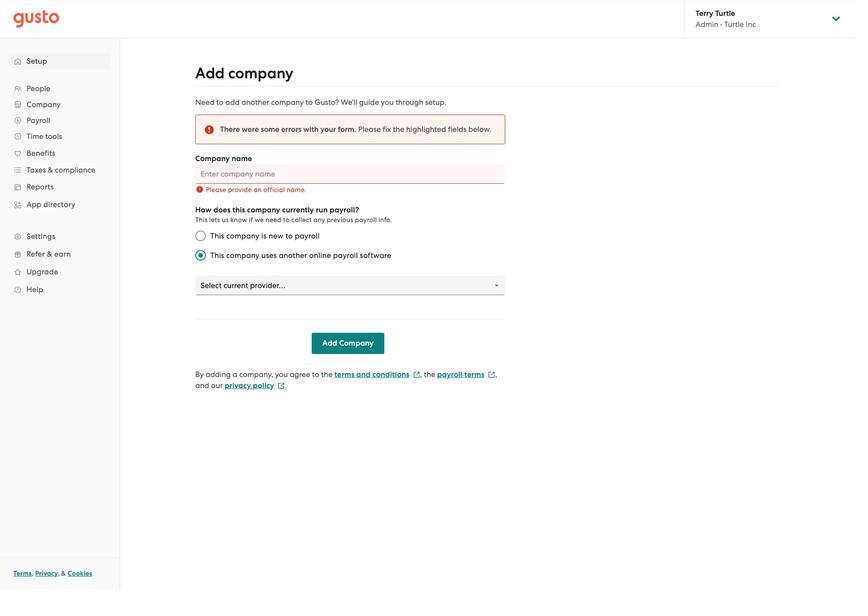 Task type: describe. For each thing, give the bounding box(es) containing it.
terms link
[[13, 570, 32, 578]]

payroll terms
[[437, 370, 485, 380]]

company for this company uses another online payroll software
[[226, 251, 260, 260]]

online
[[309, 251, 331, 260]]

guide
[[359, 98, 379, 107]]

privacy
[[225, 381, 251, 391]]

there
[[220, 125, 240, 134]]

terms
[[13, 570, 32, 578]]

previous
[[327, 216, 353, 224]]

directory
[[43, 200, 75, 209]]

setup.
[[425, 98, 447, 107]]

time tools button
[[9, 128, 111, 144]]

this
[[233, 206, 245, 215]]

this for this company is new to payroll
[[210, 232, 224, 241]]

1 vertical spatial please
[[206, 186, 226, 194]]

currently
[[282, 206, 314, 215]]

terms and conditions link
[[335, 370, 420, 380]]

by adding a company, you agree to the
[[195, 370, 333, 379]]

taxes & compliance
[[27, 166, 95, 175]]

provide
[[228, 186, 252, 194]]

were
[[242, 125, 259, 134]]

2 terms from the left
[[465, 370, 485, 380]]

us
[[222, 216, 229, 224]]

time
[[27, 132, 43, 141]]

payroll right , the on the bottom of the page
[[437, 370, 463, 380]]

This company uses another online payroll software radio
[[191, 246, 210, 265]]

payroll button
[[9, 113, 111, 128]]

software
[[360, 251, 392, 260]]

gusto?
[[315, 98, 339, 107]]

& for compliance
[[48, 166, 53, 175]]

conditions
[[373, 370, 410, 380]]

please provide an official name.
[[206, 186, 306, 194]]

company inside button
[[339, 339, 374, 348]]

to inside how does this company currently run payroll? this lets us know if we need to collect any previous payroll info.
[[283, 216, 290, 224]]

company button
[[9, 97, 111, 113]]

need
[[195, 98, 215, 107]]

form.
[[338, 125, 357, 134]]

company up errors
[[271, 98, 304, 107]]

inc
[[746, 20, 756, 29]]

.
[[285, 381, 287, 390]]

agree
[[290, 370, 310, 379]]

home image
[[13, 10, 59, 28]]

we'll
[[341, 98, 357, 107]]

add company button
[[312, 333, 385, 354]]

if
[[249, 216, 253, 224]]

Company name field
[[195, 164, 505, 184]]

fix
[[383, 125, 391, 134]]

help link
[[9, 282, 111, 298]]

uses
[[261, 251, 277, 260]]

taxes & compliance button
[[9, 162, 111, 178]]

need to add another company to gusto? we'll guide you through setup.
[[195, 98, 447, 107]]

collect
[[292, 216, 312, 224]]

company inside how does this company currently run payroll? this lets us know if we need to collect any previous payroll info.
[[247, 206, 280, 215]]

lets
[[209, 216, 220, 224]]

below.
[[469, 125, 492, 134]]

people button
[[9, 81, 111, 97]]

1 vertical spatial turtle
[[725, 20, 744, 29]]

by
[[195, 370, 204, 379]]

benefits link
[[9, 145, 111, 161]]

need
[[266, 216, 282, 224]]

1 terms from the left
[[335, 370, 355, 380]]

payroll?
[[330, 206, 359, 215]]

terms , privacy , & cookies
[[13, 570, 92, 578]]

the inside there were some errors with your form. please fix the highlighted fields below.
[[393, 125, 404, 134]]

please inside there were some errors with your form. please fix the highlighted fields below.
[[358, 125, 381, 134]]

through
[[396, 98, 424, 107]]

0 vertical spatial turtle
[[716, 9, 736, 18]]

this company is new to payroll
[[210, 232, 320, 241]]

, right conditions
[[420, 370, 422, 379]]

to left gusto?
[[306, 98, 313, 107]]

fields
[[448, 125, 467, 134]]

and for conditions
[[357, 370, 371, 380]]

another for company
[[242, 98, 269, 107]]

company,
[[239, 370, 273, 379]]

payroll inside how does this company currently run payroll? this lets us know if we need to collect any previous payroll info.
[[355, 216, 377, 224]]

admin
[[696, 20, 719, 29]]

company for this company is new to payroll
[[226, 232, 260, 241]]

opens in a new tab image for terms and conditions
[[413, 372, 420, 379]]

, the
[[420, 370, 436, 379]]

people
[[27, 84, 50, 93]]

add
[[225, 98, 240, 107]]

we
[[255, 216, 264, 224]]

app directory link
[[9, 197, 111, 213]]

earn
[[54, 250, 71, 259]]

add for add company
[[195, 64, 225, 82]]

privacy
[[35, 570, 58, 578]]

how
[[195, 206, 212, 215]]

there were some errors with your form. please fix the highlighted fields below.
[[220, 125, 492, 134]]

setup
[[27, 57, 47, 66]]

adding
[[206, 370, 231, 379]]



Task type: vqa. For each thing, say whether or not it's contained in the screenshot.
GUSTO RAN INTO A PROBLEM, AND WE'RE WORKING ON IT. TRY AGAIN IN A FEW MINUTES.
no



Task type: locate. For each thing, give the bounding box(es) containing it.
add company
[[323, 339, 374, 348]]

payroll left info.
[[355, 216, 377, 224]]

settings
[[27, 232, 55, 241]]

turtle right •
[[725, 20, 744, 29]]

add inside button
[[323, 339, 337, 348]]

add
[[195, 64, 225, 82], [323, 339, 337, 348]]

company for add company
[[228, 64, 294, 82]]

0 vertical spatial add
[[195, 64, 225, 82]]

This company is new to payroll radio
[[191, 226, 210, 246]]

1 vertical spatial &
[[47, 250, 52, 259]]

the right "fix"
[[393, 125, 404, 134]]

an
[[254, 186, 262, 194]]

0 vertical spatial another
[[242, 98, 269, 107]]

privacy link
[[35, 570, 58, 578]]

tools
[[45, 132, 62, 141]]

1 horizontal spatial you
[[381, 98, 394, 107]]

payroll
[[27, 116, 50, 125]]

1 vertical spatial you
[[275, 370, 288, 379]]

reports
[[27, 183, 54, 191]]

2 vertical spatial company
[[339, 339, 374, 348]]

0 vertical spatial company
[[27, 100, 61, 109]]

time tools
[[27, 132, 62, 141]]

terms and conditions
[[335, 370, 410, 380]]

0 horizontal spatial company
[[27, 100, 61, 109]]

and inside , and our
[[195, 381, 209, 390]]

company left uses
[[226, 251, 260, 260]]

another right uses
[[279, 251, 307, 260]]

add up , and our
[[323, 339, 337, 348]]

opens in a new tab image right payroll terms
[[488, 372, 495, 379]]

& inside "dropdown button"
[[48, 166, 53, 175]]

0 vertical spatial please
[[358, 125, 381, 134]]

name
[[232, 154, 252, 163]]

app directory
[[27, 200, 75, 209]]

is
[[261, 232, 267, 241]]

1 horizontal spatial please
[[358, 125, 381, 134]]

1 horizontal spatial and
[[357, 370, 371, 380]]

some
[[261, 125, 280, 134]]

1 vertical spatial and
[[195, 381, 209, 390]]

highlighted
[[406, 125, 446, 134]]

opens in a new tab image
[[278, 383, 285, 390]]

another right the add
[[242, 98, 269, 107]]

to right new
[[286, 232, 293, 241]]

reports link
[[9, 179, 111, 195]]

1 opens in a new tab image from the left
[[413, 372, 420, 379]]

opens in a new tab image
[[413, 372, 420, 379], [488, 372, 495, 379]]

name.
[[287, 186, 306, 194]]

opens in a new tab image for payroll terms
[[488, 372, 495, 379]]

new
[[269, 232, 284, 241]]

, left the privacy
[[32, 570, 34, 578]]

official
[[264, 186, 285, 194]]

0 horizontal spatial the
[[321, 370, 333, 379]]

1 horizontal spatial terms
[[465, 370, 485, 380]]

1 horizontal spatial opens in a new tab image
[[488, 372, 495, 379]]

gusto navigation element
[[0, 38, 120, 313]]

& right taxes
[[48, 166, 53, 175]]

and for our
[[195, 381, 209, 390]]

opens in a new tab image inside terms and conditions link
[[413, 372, 420, 379]]

turtle up •
[[716, 9, 736, 18]]

the left payroll terms
[[424, 370, 436, 379]]

and down by
[[195, 381, 209, 390]]

1 horizontal spatial the
[[393, 125, 404, 134]]

cookies button
[[68, 569, 92, 579]]

company left name
[[195, 154, 230, 163]]

, right payroll terms
[[495, 370, 497, 379]]

0 vertical spatial you
[[381, 98, 394, 107]]

upgrade
[[27, 268, 58, 276]]

company inside dropdown button
[[27, 100, 61, 109]]

and
[[357, 370, 371, 380], [195, 381, 209, 390]]

add company
[[195, 64, 294, 82]]

cookies
[[68, 570, 92, 578]]

your
[[321, 125, 336, 134]]

add up need
[[195, 64, 225, 82]]

and left conditions
[[357, 370, 371, 380]]

& left cookies
[[61, 570, 66, 578]]

0 horizontal spatial you
[[275, 370, 288, 379]]

company down know
[[226, 232, 260, 241]]

company down the people
[[27, 100, 61, 109]]

opens in a new tab image right conditions
[[413, 372, 420, 379]]

payroll right online
[[333, 251, 358, 260]]

you up opens in a new tab icon
[[275, 370, 288, 379]]

•
[[721, 20, 723, 29]]

2 opens in a new tab image from the left
[[488, 372, 495, 379]]

you right guide
[[381, 98, 394, 107]]

help
[[27, 285, 43, 294]]

this inside how does this company currently run payroll? this lets us know if we need to collect any previous payroll info.
[[195, 216, 208, 224]]

refer
[[27, 250, 45, 259]]

company up we
[[247, 206, 280, 215]]

2 horizontal spatial the
[[424, 370, 436, 379]]

company
[[228, 64, 294, 82], [271, 98, 304, 107], [247, 206, 280, 215], [226, 232, 260, 241], [226, 251, 260, 260]]

1 vertical spatial company
[[195, 154, 230, 163]]

how does this company currently run payroll? this lets us know if we need to collect any previous payroll info.
[[195, 206, 392, 224]]

payroll
[[355, 216, 377, 224], [295, 232, 320, 241], [333, 251, 358, 260], [437, 370, 463, 380]]

list containing people
[[0, 81, 120, 299]]

this down this company is new to payroll radio
[[210, 251, 224, 260]]

0 horizontal spatial terms
[[335, 370, 355, 380]]

1 horizontal spatial company
[[195, 154, 230, 163]]

0 vertical spatial &
[[48, 166, 53, 175]]

2 horizontal spatial company
[[339, 339, 374, 348]]

opens in a new tab image inside payroll terms link
[[488, 372, 495, 379]]

setup link
[[9, 53, 111, 69]]

our
[[211, 381, 223, 390]]

0 horizontal spatial opens in a new tab image
[[413, 372, 420, 379]]

to left the add
[[216, 98, 224, 107]]

company for company
[[27, 100, 61, 109]]

1 horizontal spatial another
[[279, 251, 307, 260]]

to right agree
[[312, 370, 319, 379]]

to right need
[[283, 216, 290, 224]]

company
[[27, 100, 61, 109], [195, 154, 230, 163], [339, 339, 374, 348]]

this down how
[[195, 216, 208, 224]]

privacy policy
[[225, 381, 274, 391]]

run
[[316, 206, 328, 215]]

the right agree
[[321, 370, 333, 379]]

app
[[27, 200, 41, 209]]

company up the add
[[228, 64, 294, 82]]

know
[[231, 216, 247, 224]]

another
[[242, 98, 269, 107], [279, 251, 307, 260]]

this down lets
[[210, 232, 224, 241]]

info.
[[379, 216, 392, 224]]

2 vertical spatial this
[[210, 251, 224, 260]]

0 vertical spatial this
[[195, 216, 208, 224]]

1 vertical spatial add
[[323, 339, 337, 348]]

benefits
[[27, 149, 55, 158]]

2 vertical spatial &
[[61, 570, 66, 578]]

does
[[214, 206, 231, 215]]

turtle
[[716, 9, 736, 18], [725, 20, 744, 29]]

, inside , and our
[[495, 370, 497, 379]]

list
[[0, 81, 120, 299]]

& for earn
[[47, 250, 52, 259]]

privacy policy link
[[225, 381, 285, 391]]

0 horizontal spatial another
[[242, 98, 269, 107]]

policy
[[253, 381, 274, 391]]

please left "fix"
[[358, 125, 381, 134]]

company name
[[195, 154, 252, 163]]

upgrade link
[[9, 264, 111, 280]]

, and our
[[195, 370, 497, 390]]

add for add company
[[323, 339, 337, 348]]

company for company name
[[195, 154, 230, 163]]

errors
[[281, 125, 302, 134]]

& left earn
[[47, 250, 52, 259]]

1 vertical spatial this
[[210, 232, 224, 241]]

terry
[[696, 9, 714, 18]]

, left "cookies" "button"
[[58, 570, 60, 578]]

refer & earn link
[[9, 246, 111, 262]]

to
[[216, 98, 224, 107], [306, 98, 313, 107], [283, 216, 290, 224], [286, 232, 293, 241], [312, 370, 319, 379]]

0 vertical spatial and
[[357, 370, 371, 380]]

0 horizontal spatial and
[[195, 381, 209, 390]]

&
[[48, 166, 53, 175], [47, 250, 52, 259], [61, 570, 66, 578]]

this for this company uses another online payroll software
[[210, 251, 224, 260]]

another for online
[[279, 251, 307, 260]]

1 horizontal spatial add
[[323, 339, 337, 348]]

this company uses another online payroll software
[[210, 251, 392, 260]]

any
[[314, 216, 325, 224]]

terry turtle admin • turtle inc
[[696, 9, 756, 29]]

company up terms and conditions
[[339, 339, 374, 348]]

compliance
[[55, 166, 95, 175]]

payroll down collect
[[295, 232, 320, 241]]

1 vertical spatial another
[[279, 251, 307, 260]]

settings link
[[9, 229, 111, 245]]

0 horizontal spatial add
[[195, 64, 225, 82]]

please up does
[[206, 186, 226, 194]]

taxes
[[27, 166, 46, 175]]

a
[[233, 370, 237, 379]]

refer & earn
[[27, 250, 71, 259]]

0 horizontal spatial please
[[206, 186, 226, 194]]



